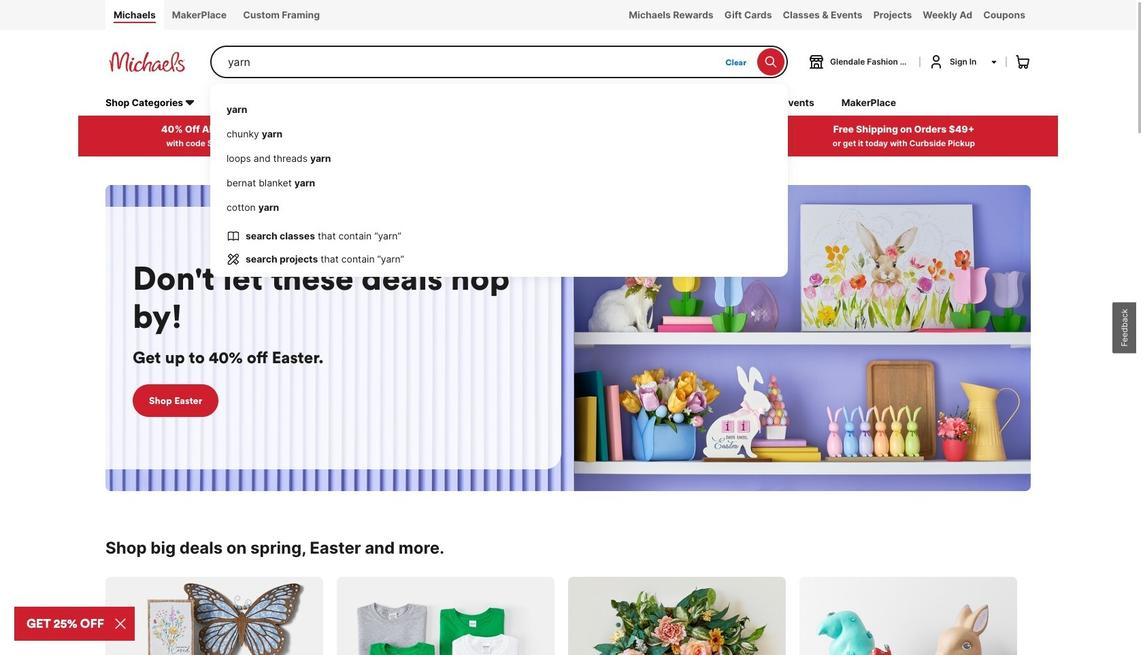 Task type: vqa. For each thing, say whether or not it's contained in the screenshot.
search tools image
yes



Task type: describe. For each thing, give the bounding box(es) containing it.
butterfly and floral décor accents on open shelves image
[[105, 577, 323, 655]]

search group image
[[227, 229, 240, 243]]

green wreath with pink and yellow flowers image
[[568, 577, 786, 655]]

search tools image
[[227, 252, 240, 266]]

yellow, white and pink easter décor on purple shelving image
[[105, 185, 1031, 491]]



Task type: locate. For each thing, give the bounding box(es) containing it.
grey, white and green folded t-shirts image
[[337, 577, 555, 655]]

gnome and rabbit ceramic paintable crafts image
[[799, 577, 1017, 655]]

Search Input field
[[228, 47, 719, 77]]

search button image
[[764, 55, 778, 69]]



